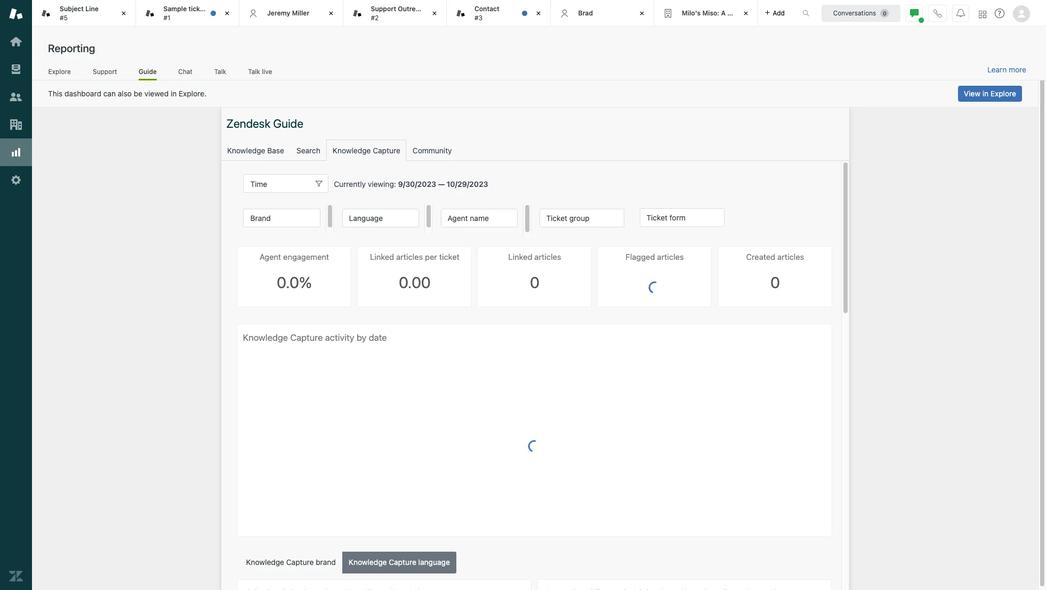 Task type: describe. For each thing, give the bounding box(es) containing it.
support for support outreach #2
[[371, 5, 396, 13]]

view
[[964, 89, 981, 98]]

talk for talk
[[214, 68, 226, 76]]

organizations image
[[9, 118, 23, 132]]

close image inside #1 tab
[[222, 8, 233, 19]]

zendesk products image
[[979, 10, 987, 18]]

outreach
[[398, 5, 427, 13]]

also
[[118, 89, 132, 98]]

1 in from the left
[[171, 89, 177, 98]]

button displays agent's chat status as online. image
[[910, 9, 919, 17]]

reporting
[[48, 42, 95, 54]]

view in explore
[[964, 89, 1017, 98]]

get help image
[[995, 9, 1005, 18]]

#3
[[475, 14, 483, 22]]

views image
[[9, 62, 23, 76]]

in inside button
[[983, 89, 989, 98]]

live
[[262, 68, 272, 76]]

contact #3
[[475, 5, 500, 22]]

admin image
[[9, 173, 23, 187]]

chat link
[[178, 68, 193, 79]]

jeremy miller
[[267, 9, 310, 17]]

learn
[[988, 65, 1007, 74]]

tab containing subject line
[[32, 0, 136, 27]]

dashboard
[[65, 89, 101, 98]]

talk for talk live
[[248, 68, 260, 76]]

chat
[[178, 68, 193, 76]]

explore inside button
[[991, 89, 1017, 98]]

viewed
[[145, 89, 169, 98]]

#2
[[371, 14, 379, 22]]

conversations
[[833, 9, 876, 17]]

tabs tab list
[[32, 0, 792, 27]]

conversations button
[[822, 5, 901, 22]]

#1
[[163, 14, 170, 22]]

jeremy miller tab
[[239, 0, 343, 27]]

support link
[[92, 68, 117, 79]]

4 tab from the left
[[654, 0, 758, 27]]

#5
[[60, 14, 68, 22]]



Task type: locate. For each thing, give the bounding box(es) containing it.
0 vertical spatial support
[[371, 5, 396, 13]]

3 tab from the left
[[447, 0, 551, 27]]

guide
[[139, 68, 157, 76]]

zendesk support image
[[9, 7, 23, 21]]

support
[[371, 5, 396, 13], [93, 68, 117, 76]]

jeremy
[[267, 9, 290, 17]]

main element
[[0, 0, 32, 591]]

notifications image
[[957, 9, 965, 17]]

in
[[171, 89, 177, 98], [983, 89, 989, 98]]

explore
[[48, 68, 71, 76], [991, 89, 1017, 98]]

4 close image from the left
[[637, 8, 648, 19]]

subject line #5
[[60, 5, 99, 22]]

close image right line
[[118, 8, 129, 19]]

contact
[[475, 5, 500, 13]]

this
[[48, 89, 63, 98]]

2 tab from the left
[[343, 0, 447, 27]]

get started image
[[9, 35, 23, 49]]

1 talk from the left
[[214, 68, 226, 76]]

in right 'viewed'
[[171, 89, 177, 98]]

talk live link
[[248, 68, 273, 79]]

miller
[[292, 9, 310, 17]]

close image inside brad tab
[[637, 8, 648, 19]]

subject
[[60, 5, 84, 13]]

1 vertical spatial support
[[93, 68, 117, 76]]

2 talk from the left
[[248, 68, 260, 76]]

2 close image from the left
[[326, 8, 336, 19]]

#1 tab
[[136, 0, 239, 27]]

2 close image from the left
[[429, 8, 440, 19]]

1 vertical spatial explore
[[991, 89, 1017, 98]]

line
[[85, 5, 99, 13]]

can
[[103, 89, 116, 98]]

close image inside jeremy miller tab
[[326, 8, 336, 19]]

learn more link
[[988, 65, 1027, 75]]

1 horizontal spatial talk
[[248, 68, 260, 76]]

support for support
[[93, 68, 117, 76]]

brad tab
[[551, 0, 654, 27]]

talk left "live"
[[248, 68, 260, 76]]

explore up this
[[48, 68, 71, 76]]

close image
[[118, 8, 129, 19], [326, 8, 336, 19]]

0 horizontal spatial close image
[[118, 8, 129, 19]]

0 horizontal spatial support
[[93, 68, 117, 76]]

support up #2
[[371, 5, 396, 13]]

tab
[[32, 0, 136, 27], [343, 0, 447, 27], [447, 0, 551, 27], [654, 0, 758, 27]]

learn more
[[988, 65, 1027, 74]]

add button
[[758, 0, 792, 26]]

explore.
[[179, 89, 207, 98]]

in right the view
[[983, 89, 989, 98]]

guide link
[[139, 68, 157, 81]]

1 tab from the left
[[32, 0, 136, 27]]

customers image
[[9, 90, 23, 104]]

3 close image from the left
[[533, 8, 544, 19]]

2 in from the left
[[983, 89, 989, 98]]

1 close image from the left
[[222, 8, 233, 19]]

talk live
[[248, 68, 272, 76]]

1 close image from the left
[[118, 8, 129, 19]]

this dashboard can also be viewed in explore.
[[48, 89, 207, 98]]

1 horizontal spatial in
[[983, 89, 989, 98]]

brad
[[578, 9, 593, 17]]

support outreach #2
[[371, 5, 427, 22]]

1 horizontal spatial close image
[[326, 8, 336, 19]]

1 horizontal spatial support
[[371, 5, 396, 13]]

0 horizontal spatial in
[[171, 89, 177, 98]]

0 horizontal spatial talk
[[214, 68, 226, 76]]

tab containing support outreach
[[343, 0, 447, 27]]

talk link
[[214, 68, 226, 79]]

5 close image from the left
[[741, 8, 751, 19]]

explore link
[[48, 68, 71, 79]]

tab containing contact
[[447, 0, 551, 27]]

support inside support outreach #2
[[371, 5, 396, 13]]

add
[[773, 9, 785, 17]]

talk
[[214, 68, 226, 76], [248, 68, 260, 76]]

view in explore button
[[958, 86, 1022, 102]]

reporting image
[[9, 146, 23, 159]]

close image
[[222, 8, 233, 19], [429, 8, 440, 19], [533, 8, 544, 19], [637, 8, 648, 19], [741, 8, 751, 19]]

more
[[1009, 65, 1027, 74]]

close image right miller
[[326, 8, 336, 19]]

zendesk image
[[9, 570, 23, 584]]

support up can
[[93, 68, 117, 76]]

talk right chat
[[214, 68, 226, 76]]

1 horizontal spatial explore
[[991, 89, 1017, 98]]

0 horizontal spatial explore
[[48, 68, 71, 76]]

explore down learn more "link"
[[991, 89, 1017, 98]]

be
[[134, 89, 142, 98]]

0 vertical spatial explore
[[48, 68, 71, 76]]



Task type: vqa. For each thing, say whether or not it's contained in the screenshot.
Support
yes



